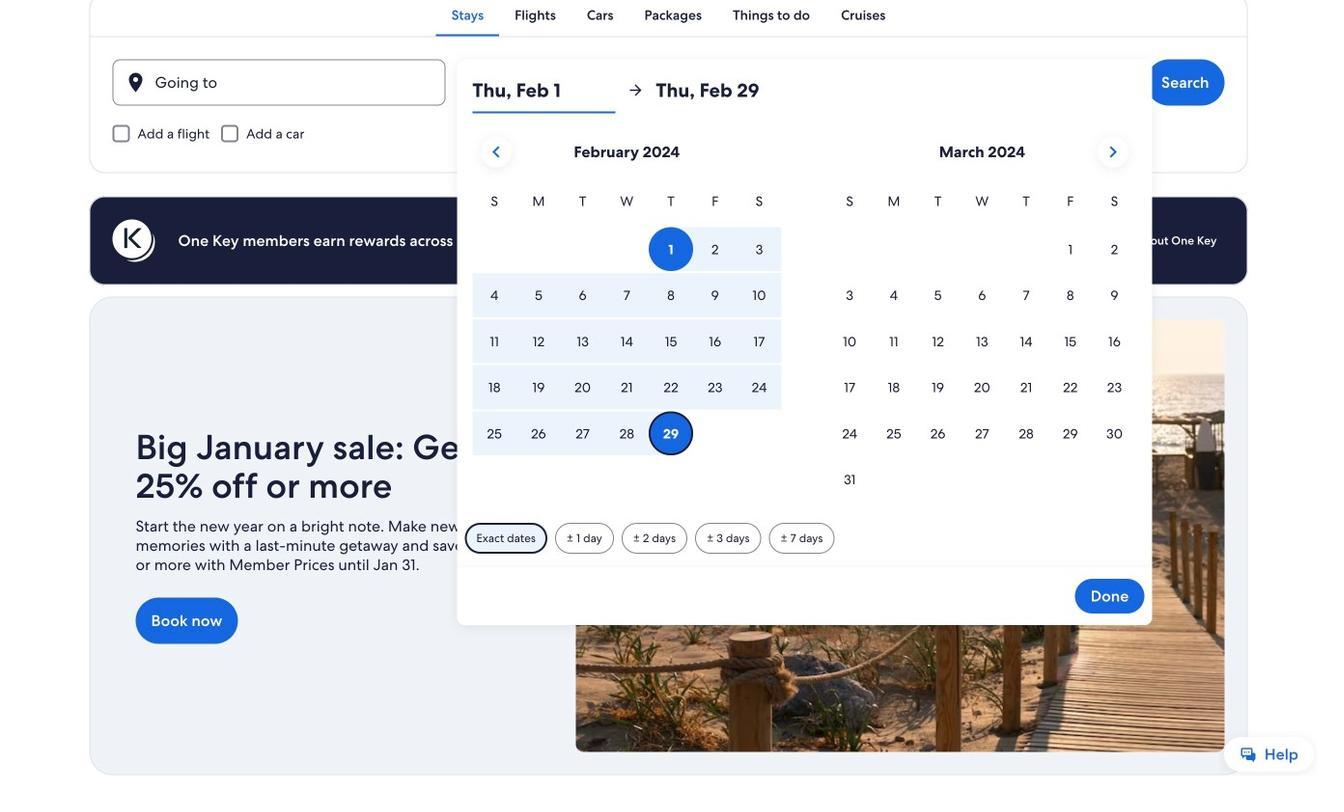Task type: vqa. For each thing, say whether or not it's contained in the screenshot.
'February 2024' element
yes



Task type: locate. For each thing, give the bounding box(es) containing it.
application
[[472, 129, 1137, 504]]

tab list
[[89, 0, 1248, 36]]

february 2024 element
[[472, 191, 781, 458]]

march 2024 element
[[828, 191, 1137, 504]]



Task type: describe. For each thing, give the bounding box(es) containing it.
next month image
[[1101, 140, 1125, 164]]

directional image
[[627, 82, 644, 99]]

previous month image
[[485, 140, 508, 164]]



